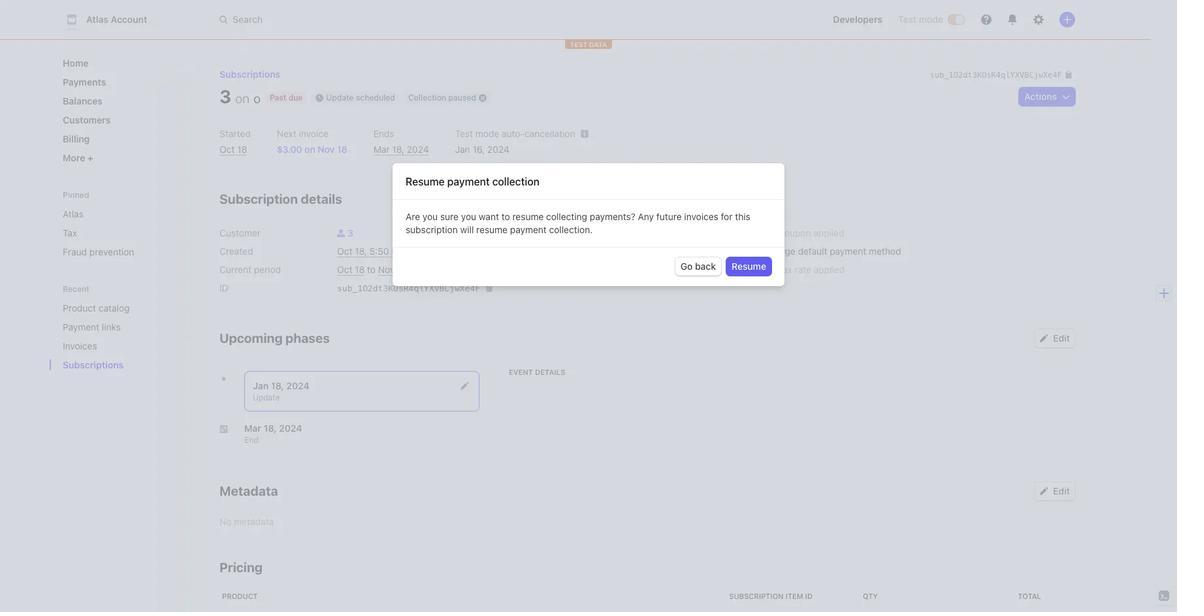 Task type: describe. For each thing, give the bounding box(es) containing it.
past due
[[270, 93, 303, 103]]

rate
[[795, 264, 812, 275]]

no tax rate applied
[[765, 264, 845, 275]]

2024 inside 'ends mar 18, 2024'
[[407, 144, 429, 155]]

18 down pm
[[397, 264, 407, 275]]

2024 for mar 18, 2024 end
[[279, 423, 302, 434]]

coupon
[[780, 227, 811, 239]]

update for update scheduled
[[326, 93, 354, 103]]

update for update
[[253, 393, 280, 403]]

nov 18 button
[[378, 263, 407, 276]]

developers link
[[828, 9, 888, 30]]

svg image for upcoming phases
[[1041, 335, 1049, 343]]

fraud
[[63, 246, 87, 257]]

jan 18, 2024
[[253, 380, 310, 391]]

oct 18 to nov 18
[[337, 264, 407, 275]]

cancellation
[[525, 128, 575, 139]]

back
[[695, 261, 716, 272]]

collection
[[408, 93, 447, 103]]

prevention
[[89, 246, 134, 257]]

pinned element
[[58, 203, 183, 263]]

1 horizontal spatial nov
[[378, 264, 395, 275]]

collecting
[[546, 211, 588, 222]]

edit for metadata
[[1054, 486, 1071, 497]]

invoice
[[299, 128, 329, 139]]

collection
[[493, 176, 540, 187]]

18, inside 'ends mar 18, 2024'
[[392, 144, 405, 155]]

balances
[[63, 95, 103, 107]]

home link
[[58, 52, 183, 74]]

pinned navigation links element
[[58, 190, 183, 263]]

mode for test mode auto-cancellation
[[476, 128, 499, 139]]

atlas account
[[86, 14, 147, 25]]

are you sure you want to resume collecting payments? any future invoices for this subscription will resume payment collection.
[[406, 211, 751, 235]]

default
[[798, 246, 828, 257]]

product catalog
[[63, 303, 130, 314]]

2024 for jan 18, 2024
[[286, 380, 310, 391]]

resume for resume payment collection
[[406, 176, 445, 187]]

ends
[[374, 128, 394, 139]]

data
[[589, 41, 607, 48]]

due
[[289, 93, 303, 103]]

test mode
[[899, 14, 944, 25]]

1 horizontal spatial 3 link
[[337, 227, 353, 240]]

search
[[233, 14, 263, 25]]

started
[[220, 128, 251, 139]]

details for event details
[[535, 368, 566, 376]]

18 inside started oct 18
[[237, 144, 247, 155]]

sub_1o2dt3kosr4qlyxvbcjwxe4f inside 'sub_1o2dt3kosr4qlyxvbcjwxe4f' button
[[930, 71, 1063, 80]]

svg image
[[1063, 93, 1071, 101]]

customers link
[[58, 109, 183, 131]]

auto-
[[502, 128, 525, 139]]

no metadata
[[220, 516, 274, 527]]

for
[[721, 211, 733, 222]]

0 vertical spatial oct 18 button
[[220, 143, 247, 156]]

test for test mode auto-cancellation
[[455, 128, 473, 139]]

2024 for jan 16, 2024
[[487, 144, 510, 155]]

payments
[[63, 76, 106, 88]]

resume payment collection
[[406, 176, 540, 187]]

5:50
[[370, 246, 389, 257]]

more button
[[58, 147, 183, 169]]

end
[[244, 435, 259, 445]]

go
[[681, 261, 693, 272]]

qty
[[863, 592, 878, 601]]

2 applied from the top
[[814, 264, 845, 275]]

18 inside next invoice $3.00 on nov 18
[[337, 144, 348, 155]]

this
[[735, 211, 751, 222]]

product for product
[[222, 592, 258, 601]]

paused
[[449, 93, 476, 103]]

subscription item id
[[730, 592, 813, 601]]

go back button
[[676, 257, 722, 276]]

atlas for atlas account
[[86, 14, 108, 25]]

update scheduled
[[326, 93, 395, 103]]

upcoming
[[220, 331, 283, 346]]

18, for oct 18, 5:50 pm
[[355, 246, 367, 257]]

pinned
[[63, 190, 89, 200]]

sure
[[440, 211, 459, 222]]

1 horizontal spatial oct 18 button
[[337, 263, 365, 276]]

collection paused
[[408, 93, 476, 103]]

period
[[254, 264, 281, 275]]

atlas account button
[[63, 10, 160, 29]]

$3.00
[[277, 144, 302, 155]]

1 vertical spatial resume
[[477, 224, 508, 235]]

oct inside started oct 18
[[220, 144, 235, 155]]

invoices link
[[58, 335, 165, 357]]

charge default payment method
[[765, 246, 902, 257]]

svg image for metadata
[[1041, 488, 1049, 495]]

more
[[63, 152, 88, 163]]

calculation
[[665, 264, 710, 275]]

payments?
[[590, 211, 636, 222]]

1 you from the left
[[423, 211, 438, 222]]

subscription
[[406, 224, 458, 235]]

18, for jan 18, 2024
[[271, 380, 284, 391]]

tax for tax
[[63, 227, 77, 239]]

2 you from the left
[[461, 211, 477, 222]]

test
[[570, 41, 588, 48]]

subscriptions inside recent element
[[63, 359, 124, 371]]

subscription for subscription details
[[220, 191, 298, 207]]

are
[[406, 211, 420, 222]]

links
[[102, 322, 121, 333]]

2 method from the left
[[869, 246, 902, 257]]

edit link for upcoming phases
[[1035, 329, 1076, 348]]

fraud prevention
[[63, 246, 134, 257]]

mar 18, 2024 end
[[244, 423, 302, 445]]

subscriptions link inside recent element
[[58, 354, 165, 376]]

billing link
[[58, 128, 183, 150]]

resume button
[[727, 257, 772, 276]]

pm
[[392, 246, 405, 257]]

no for no metadata
[[220, 516, 232, 527]]

no for no tax rate applied
[[765, 264, 777, 275]]

atlas link
[[58, 203, 183, 225]]

metadata
[[234, 516, 274, 527]]

1 vertical spatial to
[[367, 264, 376, 275]]



Task type: vqa. For each thing, say whether or not it's contained in the screenshot.
top the Jan
yes



Task type: locate. For each thing, give the bounding box(es) containing it.
fraud prevention link
[[58, 241, 183, 263]]

3 left o
[[220, 86, 231, 107]]

0 vertical spatial edit link
[[1035, 329, 1076, 348]]

3 link left o
[[220, 86, 231, 107]]

pricing
[[220, 560, 263, 575]]

0 horizontal spatial nov
[[318, 144, 335, 155]]

id right item
[[806, 592, 813, 601]]

2 edit link from the top
[[1035, 482, 1076, 501]]

1 svg image from the top
[[1041, 335, 1049, 343]]

payment down 16,
[[448, 176, 490, 187]]

update left scheduled
[[326, 93, 354, 103]]

1 vertical spatial details
[[535, 368, 566, 376]]

1 horizontal spatial sub_1o2dt3kosr4qlyxvbcjwxe4f
[[930, 71, 1063, 80]]

1 horizontal spatial test
[[899, 14, 917, 25]]

0 horizontal spatial method
[[676, 246, 708, 257]]

balances link
[[58, 90, 183, 112]]

subscription left item
[[730, 592, 784, 601]]

resume down charge
[[732, 261, 767, 272]]

18, left 5:50
[[355, 246, 367, 257]]

2024
[[407, 144, 429, 155], [487, 144, 510, 155], [286, 380, 310, 391], [279, 423, 302, 434]]

3 up oct 18, 5:50 pm
[[348, 227, 353, 239]]

payment links
[[63, 322, 121, 333]]

atlas inside the atlas link
[[63, 208, 84, 220]]

details for subscription details
[[301, 191, 342, 207]]

event
[[509, 368, 533, 376]]

oct for oct 18, 5:50 pm
[[337, 246, 353, 257]]

edit link for metadata
[[1035, 482, 1076, 501]]

0 vertical spatial atlas
[[86, 14, 108, 25]]

tax
[[780, 264, 793, 275]]

subscription up customer
[[220, 191, 298, 207]]

18 right $3.00
[[337, 144, 348, 155]]

0 horizontal spatial product
[[63, 303, 96, 314]]

product down pricing
[[222, 592, 258, 601]]

18, down ends
[[392, 144, 405, 155]]

oct inside button
[[337, 246, 353, 257]]

1 horizontal spatial on
[[305, 144, 315, 155]]

want
[[479, 211, 499, 222]]

ends mar 18, 2024
[[374, 128, 429, 155]]

product up payment
[[63, 303, 96, 314]]

0 horizontal spatial to
[[367, 264, 376, 275]]

jan for jan 18, 2024
[[253, 380, 269, 391]]

oct 18, 5:50 pm
[[337, 246, 405, 257]]

you
[[423, 211, 438, 222], [461, 211, 477, 222]]

3 on o
[[220, 86, 261, 107]]

0 horizontal spatial update
[[253, 393, 280, 403]]

atlas inside atlas account button
[[86, 14, 108, 25]]

2 vertical spatial no
[[220, 516, 232, 527]]

resume
[[406, 176, 445, 187], [732, 261, 767, 272]]

tax up fraud
[[63, 227, 77, 239]]

18, inside mar 18, 2024 end
[[264, 423, 277, 434]]

customers
[[63, 114, 111, 125]]

to down oct 18, 5:50 pm button
[[367, 264, 376, 275]]

any
[[638, 211, 654, 222]]

oct for oct 18 to nov 18
[[337, 264, 353, 275]]

account
[[111, 14, 147, 25]]

1 vertical spatial subscription
[[730, 592, 784, 601]]

0 vertical spatial subscriptions link
[[220, 69, 281, 80]]

0 horizontal spatial billing
[[63, 133, 90, 144]]

jan for jan 16, 2024
[[455, 144, 470, 155]]

0 horizontal spatial oct 18 button
[[220, 143, 247, 156]]

atlas for atlas
[[63, 208, 84, 220]]

billing for billing
[[63, 133, 90, 144]]

resume down collection
[[513, 211, 544, 222]]

0 horizontal spatial mode
[[476, 128, 499, 139]]

recent
[[63, 284, 90, 294]]

current period
[[220, 264, 281, 275]]

nov down 5:50
[[378, 264, 395, 275]]

0 vertical spatial 3
[[220, 86, 231, 107]]

nov down invoice
[[318, 144, 335, 155]]

id down current
[[220, 282, 228, 293]]

0 vertical spatial subscription
[[220, 191, 298, 207]]

no left the tax
[[765, 264, 777, 275]]

mar inside 'ends mar 18, 2024'
[[374, 144, 390, 155]]

0 vertical spatial subscriptions
[[220, 69, 281, 80]]

nov inside next invoice $3.00 on nov 18
[[318, 144, 335, 155]]

update down jan 18, 2024
[[253, 393, 280, 403]]

1 edit from the top
[[1054, 333, 1071, 344]]

subscriptions link up 3 on o
[[220, 69, 281, 80]]

18 down oct 18, 5:50 pm button
[[355, 264, 365, 275]]

future
[[657, 211, 682, 222]]

0 horizontal spatial mar
[[244, 423, 261, 434]]

1 horizontal spatial jan
[[455, 144, 470, 155]]

2024 down jan 18, 2024
[[279, 423, 302, 434]]

total
[[1019, 592, 1042, 601]]

applied up charge default payment method
[[814, 227, 845, 239]]

subscription details
[[220, 191, 342, 207]]

resume for resume
[[732, 261, 767, 272]]

scheduled
[[356, 93, 395, 103]]

1 method from the left
[[676, 246, 708, 257]]

2024 down collection
[[407, 144, 429, 155]]

notifications image
[[1008, 14, 1018, 25]]

3 link up oct 18, 5:50 pm
[[337, 227, 353, 240]]

actions
[[1025, 91, 1057, 102]]

1 horizontal spatial id
[[806, 592, 813, 601]]

1 horizontal spatial subscriptions link
[[220, 69, 281, 80]]

payments link
[[58, 71, 183, 93]]

0 vertical spatial oct
[[220, 144, 235, 155]]

sub_1o2dt3kosr4qlyxvbcjwxe4f button
[[930, 68, 1073, 81]]

1 horizontal spatial tax
[[648, 264, 662, 275]]

actions button
[[1020, 88, 1076, 106]]

2 vertical spatial oct
[[337, 264, 353, 275]]

0 horizontal spatial sub_1o2dt3kosr4qlyxvbcjwxe4f
[[337, 284, 480, 293]]

core navigation links element
[[58, 52, 183, 169]]

1 horizontal spatial method
[[869, 246, 902, 257]]

tax link
[[58, 222, 183, 244]]

18 down started
[[237, 144, 247, 155]]

resume down want
[[477, 224, 508, 235]]

1 vertical spatial oct 18 button
[[337, 263, 365, 276]]

next
[[277, 128, 297, 139]]

jan left 16,
[[455, 144, 470, 155]]

0 vertical spatial jan
[[455, 144, 470, 155]]

1 vertical spatial mode
[[476, 128, 499, 139]]

2 svg image from the top
[[1041, 488, 1049, 495]]

oct 18, 5:50 pm button
[[337, 245, 405, 258]]

home
[[63, 58, 89, 69]]

payment
[[63, 322, 99, 333]]

payment inside are you sure you want to resume collecting payments? any future invoices for this subscription will resume payment collection.
[[510, 224, 547, 235]]

1 vertical spatial subscriptions
[[63, 359, 124, 371]]

to right want
[[502, 211, 510, 222]]

1 vertical spatial billing
[[648, 246, 673, 257]]

customer
[[220, 227, 261, 239]]

0 vertical spatial no
[[765, 227, 777, 239]]

subscriptions down 'invoices'
[[63, 359, 124, 371]]

0 vertical spatial nov
[[318, 144, 335, 155]]

applied down charge default payment method
[[814, 264, 845, 275]]

0 vertical spatial resume
[[513, 211, 544, 222]]

billing inside core navigation links 'element'
[[63, 133, 90, 144]]

oct down oct 18, 5:50 pm button
[[337, 264, 353, 275]]

0 horizontal spatial on
[[235, 91, 250, 106]]

developers
[[833, 14, 883, 25]]

test for test mode
[[899, 14, 917, 25]]

product for product catalog
[[63, 303, 96, 314]]

no left "metadata"
[[220, 516, 232, 527]]

1 vertical spatial edit
[[1054, 486, 1071, 497]]

1 horizontal spatial mode
[[919, 14, 944, 25]]

subscriptions up 3 on o
[[220, 69, 281, 80]]

invoices
[[63, 341, 97, 352]]

0 vertical spatial sub_1o2dt3kosr4qlyxvbcjwxe4f
[[930, 71, 1063, 80]]

you up will
[[461, 211, 477, 222]]

0 vertical spatial edit
[[1054, 333, 1071, 344]]

0 horizontal spatial you
[[423, 211, 438, 222]]

1 vertical spatial sub_1o2dt3kosr4qlyxvbcjwxe4f
[[337, 284, 480, 293]]

1 horizontal spatial subscription
[[730, 592, 784, 601]]

1 horizontal spatial payment
[[510, 224, 547, 235]]

0 horizontal spatial test
[[455, 128, 473, 139]]

started oct 18
[[220, 128, 251, 155]]

0 vertical spatial on
[[235, 91, 250, 106]]

tax for tax calculation
[[648, 264, 662, 275]]

product
[[63, 303, 96, 314], [222, 592, 258, 601]]

event details
[[509, 368, 566, 376]]

0 vertical spatial applied
[[814, 227, 845, 239]]

1 vertical spatial no
[[765, 264, 777, 275]]

0 horizontal spatial jan
[[253, 380, 269, 391]]

1 horizontal spatial resume
[[732, 261, 767, 272]]

on down invoice
[[305, 144, 315, 155]]

0 horizontal spatial resume
[[406, 176, 445, 187]]

3 for 3 on o
[[220, 86, 231, 107]]

1 edit link from the top
[[1035, 329, 1076, 348]]

catalog
[[99, 303, 130, 314]]

phases
[[286, 331, 330, 346]]

mar 18, 2024 button
[[374, 143, 429, 156]]

jan down the upcoming
[[253, 380, 269, 391]]

mar up 'end'
[[244, 423, 261, 434]]

charge
[[765, 246, 796, 257]]

2 edit from the top
[[1054, 486, 1071, 497]]

product inside 'link'
[[63, 303, 96, 314]]

billing up more
[[63, 133, 90, 144]]

1 vertical spatial 3
[[348, 227, 353, 239]]

1 horizontal spatial you
[[461, 211, 477, 222]]

oct up oct 18 to nov 18
[[337, 246, 353, 257]]

test right developers
[[899, 14, 917, 25]]

no coupon applied
[[765, 227, 845, 239]]

0 vertical spatial details
[[301, 191, 342, 207]]

recent navigation links element
[[50, 284, 193, 376]]

upcoming phases
[[220, 331, 330, 346]]

tax inside 'pinned' element
[[63, 227, 77, 239]]

edit for upcoming phases
[[1054, 333, 1071, 344]]

on inside 3 on o
[[235, 91, 250, 106]]

oct 18 button down started
[[220, 143, 247, 156]]

test data
[[570, 41, 607, 48]]

1 vertical spatial atlas
[[63, 208, 84, 220]]

on left o
[[235, 91, 250, 106]]

0 vertical spatial test
[[899, 14, 917, 25]]

16,
[[473, 144, 485, 155]]

collection.
[[549, 224, 593, 235]]

1 horizontal spatial details
[[535, 368, 566, 376]]

0 horizontal spatial subscription
[[220, 191, 298, 207]]

item
[[786, 592, 804, 601]]

0 horizontal spatial tax
[[63, 227, 77, 239]]

0 vertical spatial billing
[[63, 133, 90, 144]]

2 vertical spatial payment
[[830, 246, 867, 257]]

billing
[[63, 133, 90, 144], [648, 246, 673, 257]]

past
[[270, 93, 286, 103]]

2024 down phases
[[286, 380, 310, 391]]

sub_1o2dt3kosr4qlyxvbcjwxe4f
[[930, 71, 1063, 80], [337, 284, 480, 293]]

resume inside resume button
[[732, 261, 767, 272]]

0 horizontal spatial subscriptions link
[[58, 354, 165, 376]]

1 vertical spatial 3 link
[[337, 227, 353, 240]]

0 horizontal spatial id
[[220, 282, 228, 293]]

metadata
[[220, 484, 278, 499]]

no for no coupon applied
[[765, 227, 777, 239]]

0 vertical spatial id
[[220, 282, 228, 293]]

1 vertical spatial test
[[455, 128, 473, 139]]

on inside next invoice $3.00 on nov 18
[[305, 144, 315, 155]]

tax calculation
[[648, 264, 710, 275]]

0 vertical spatial 3 link
[[220, 86, 231, 107]]

no
[[765, 227, 777, 239], [765, 264, 777, 275], [220, 516, 232, 527]]

1 vertical spatial svg image
[[1041, 488, 1049, 495]]

1 horizontal spatial to
[[502, 211, 510, 222]]

sub_1o2dt3kosr4qlyxvbcjwxe4f down "nov 18" button
[[337, 284, 480, 293]]

1 vertical spatial on
[[305, 144, 315, 155]]

created
[[220, 246, 253, 257]]

2024 right 16,
[[487, 144, 510, 155]]

go back
[[681, 261, 716, 272]]

1 horizontal spatial subscriptions
[[220, 69, 281, 80]]

1 horizontal spatial atlas
[[86, 14, 108, 25]]

method
[[676, 246, 708, 257], [869, 246, 902, 257]]

oct 18 button down oct 18, 5:50 pm button
[[337, 263, 365, 276]]

no up charge
[[765, 227, 777, 239]]

mar inside mar 18, 2024 end
[[244, 423, 261, 434]]

current
[[220, 264, 252, 275]]

o
[[254, 91, 261, 106]]

18, for mar 18, 2024 end
[[264, 423, 277, 434]]

subscriptions link down 'invoices'
[[58, 354, 165, 376]]

billing for billing method
[[648, 246, 673, 257]]

1 vertical spatial applied
[[814, 264, 845, 275]]

svg image
[[1041, 335, 1049, 343], [1041, 488, 1049, 495]]

subscription for subscription item id
[[730, 592, 784, 601]]

1 vertical spatial subscriptions link
[[58, 354, 165, 376]]

18, down jan 18, 2024
[[264, 423, 277, 434]]

details down next invoice $3.00 on nov 18
[[301, 191, 342, 207]]

tax down billing method on the right top
[[648, 264, 662, 275]]

3 inside 'link'
[[348, 227, 353, 239]]

next invoice $3.00 on nov 18
[[277, 128, 348, 155]]

0 horizontal spatial payment
[[448, 176, 490, 187]]

1 horizontal spatial 3
[[348, 227, 353, 239]]

1 vertical spatial tax
[[648, 264, 662, 275]]

payment
[[448, 176, 490, 187], [510, 224, 547, 235], [830, 246, 867, 257]]

update
[[326, 93, 354, 103], [253, 393, 280, 403]]

0 vertical spatial payment
[[448, 176, 490, 187]]

atlas left account
[[86, 14, 108, 25]]

0 horizontal spatial resume
[[477, 224, 508, 235]]

mode for test mode
[[919, 14, 944, 25]]

subscription
[[220, 191, 298, 207], [730, 592, 784, 601]]

recent element
[[50, 297, 193, 376]]

0 horizontal spatial details
[[301, 191, 342, 207]]

id
[[220, 282, 228, 293], [806, 592, 813, 601]]

1 vertical spatial oct
[[337, 246, 353, 257]]

oct down started
[[220, 144, 235, 155]]

payment down collecting
[[510, 224, 547, 235]]

1 vertical spatial resume
[[732, 261, 767, 272]]

payment right default
[[830, 246, 867, 257]]

details right event
[[535, 368, 566, 376]]

oct 18 button
[[220, 143, 247, 156], [337, 263, 365, 276]]

payment links link
[[58, 316, 165, 338]]

test mode auto-cancellation
[[455, 128, 575, 139]]

0 horizontal spatial 3 link
[[220, 86, 231, 107]]

edit link
[[1035, 329, 1076, 348], [1035, 482, 1076, 501]]

18, inside button
[[355, 246, 367, 257]]

2024 inside mar 18, 2024 end
[[279, 423, 302, 434]]

mar down ends
[[374, 144, 390, 155]]

billing up tax calculation
[[648, 246, 673, 257]]

1 vertical spatial update
[[253, 393, 280, 403]]

test up 16,
[[455, 128, 473, 139]]

oct
[[220, 144, 235, 155], [337, 246, 353, 257], [337, 264, 353, 275]]

Search search field
[[212, 8, 580, 32]]

1 vertical spatial payment
[[510, 224, 547, 235]]

0 vertical spatial product
[[63, 303, 96, 314]]

to inside are you sure you want to resume collecting payments? any future invoices for this subscription will resume payment collection.
[[502, 211, 510, 222]]

atlas down pinned
[[63, 208, 84, 220]]

1 applied from the top
[[814, 227, 845, 239]]

edit
[[1054, 333, 1071, 344], [1054, 486, 1071, 497]]

you up subscription
[[423, 211, 438, 222]]

18, down upcoming phases
[[271, 380, 284, 391]]

0 vertical spatial tax
[[63, 227, 77, 239]]

3 for 3
[[348, 227, 353, 239]]

1 horizontal spatial mar
[[374, 144, 390, 155]]

1 vertical spatial id
[[806, 592, 813, 601]]

sub_1o2dt3kosr4qlyxvbcjwxe4f up actions
[[930, 71, 1063, 80]]

1 vertical spatial product
[[222, 592, 258, 601]]

2 horizontal spatial payment
[[830, 246, 867, 257]]

1 vertical spatial nov
[[378, 264, 395, 275]]

0 vertical spatial svg image
[[1041, 335, 1049, 343]]

mar
[[374, 144, 390, 155], [244, 423, 261, 434]]

resume up are
[[406, 176, 445, 187]]

0 vertical spatial update
[[326, 93, 354, 103]]

1 vertical spatial mar
[[244, 423, 261, 434]]



